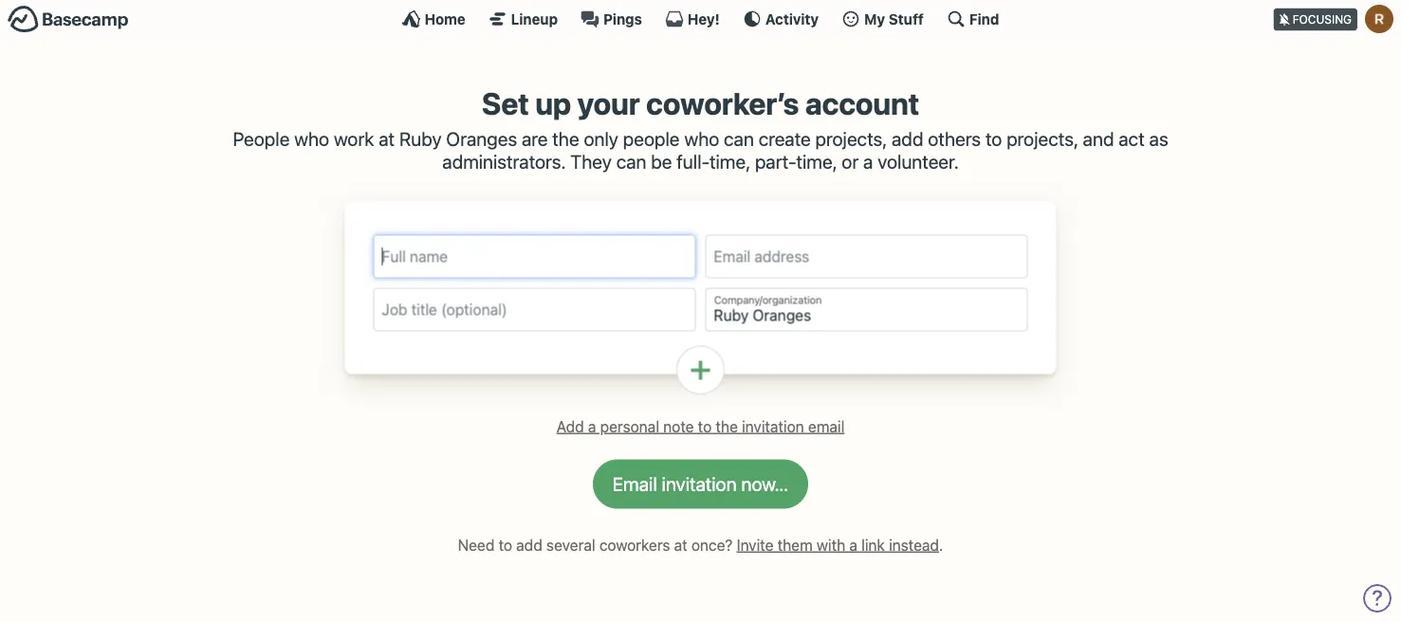 Task type: vqa. For each thing, say whether or not it's contained in the screenshot.
middle a
yes



Task type: locate. For each thing, give the bounding box(es) containing it.
add a personal note to the invitation email button
[[549, 412, 852, 441]]

1 horizontal spatial to
[[698, 418, 712, 436]]

with
[[817, 536, 845, 554]]

2 horizontal spatial to
[[985, 128, 1002, 150]]

0 vertical spatial add
[[892, 128, 923, 150]]

0 horizontal spatial can
[[616, 150, 646, 173]]

email
[[808, 418, 844, 436]]

home
[[425, 10, 465, 27]]

full-
[[677, 150, 710, 173]]

account
[[805, 85, 919, 121]]

to right the need
[[499, 536, 512, 554]]

1 horizontal spatial time,
[[796, 150, 837, 173]]

switch accounts image
[[8, 5, 129, 34]]

0 horizontal spatial a
[[588, 418, 596, 436]]

0 vertical spatial at
[[379, 128, 395, 150]]

1 who from the left
[[294, 128, 329, 150]]

0 horizontal spatial time,
[[710, 150, 750, 173]]

activity link
[[743, 9, 819, 28]]

can down coworker's at the top of page
[[724, 128, 754, 150]]

1 horizontal spatial a
[[849, 536, 857, 554]]

can
[[724, 128, 754, 150], [616, 150, 646, 173]]

0 vertical spatial the
[[552, 128, 579, 150]]

0 vertical spatial to
[[985, 128, 1002, 150]]

administrators.
[[442, 150, 566, 173]]

1 horizontal spatial at
[[674, 536, 687, 554]]

a right or
[[863, 150, 873, 173]]

projects, up or
[[815, 128, 887, 150]]

1 horizontal spatial the
[[716, 418, 738, 436]]

who left work
[[294, 128, 329, 150]]

a right "add"
[[588, 418, 596, 436]]

1 horizontal spatial add
[[892, 128, 923, 150]]

1 vertical spatial a
[[588, 418, 596, 436]]

at
[[379, 128, 395, 150], [674, 536, 687, 554]]

people
[[233, 128, 290, 150]]

stuff
[[889, 10, 924, 27]]

my
[[864, 10, 885, 27]]

None submit
[[593, 460, 808, 509]]

focusing
[[1293, 13, 1352, 26]]

to right others
[[985, 128, 1002, 150]]

add
[[892, 128, 923, 150], [516, 536, 542, 554]]

add left several
[[516, 536, 542, 554]]

time, left or
[[796, 150, 837, 173]]

the
[[552, 128, 579, 150], [716, 418, 738, 436]]

0 horizontal spatial the
[[552, 128, 579, 150]]

1 time, from the left
[[710, 150, 750, 173]]

a
[[863, 150, 873, 173], [588, 418, 596, 436], [849, 536, 857, 554]]

ruby
[[399, 128, 442, 150]]

lineup
[[511, 10, 558, 27]]

1 horizontal spatial who
[[684, 128, 719, 150]]

a left link
[[849, 536, 857, 554]]

hey!
[[688, 10, 720, 27]]

them
[[777, 536, 813, 554]]

who up full-
[[684, 128, 719, 150]]

0 vertical spatial a
[[863, 150, 873, 173]]

need to add several coworkers at once? invite them with a link instead .
[[458, 536, 943, 554]]

Company/organization text field
[[705, 288, 1028, 332]]

can left be
[[616, 150, 646, 173]]

focusing button
[[1274, 0, 1401, 37]]

2 time, from the left
[[796, 150, 837, 173]]

2 horizontal spatial a
[[863, 150, 873, 173]]

1 vertical spatial to
[[698, 418, 712, 436]]

who
[[294, 128, 329, 150], [684, 128, 719, 150]]

set
[[482, 85, 529, 121]]

time,
[[710, 150, 750, 173], [796, 150, 837, 173]]

add up volunteer.
[[892, 128, 923, 150]]

1 horizontal spatial projects,
[[1007, 128, 1078, 150]]

projects,
[[815, 128, 887, 150], [1007, 128, 1078, 150]]

the right are
[[552, 128, 579, 150]]

note
[[663, 418, 694, 436]]

volunteer.
[[878, 150, 959, 173]]

add a personal note to the invitation email
[[557, 418, 844, 436]]

to right note
[[698, 418, 712, 436]]

at left 'once?'
[[674, 536, 687, 554]]

0 horizontal spatial projects,
[[815, 128, 887, 150]]

0 horizontal spatial who
[[294, 128, 329, 150]]

to inside set up your coworker's account people who work at ruby oranges are the only people who can create projects, add others to projects, and act as administrators. they can be full-time, part-time, or a volunteer.
[[985, 128, 1002, 150]]

projects, left and
[[1007, 128, 1078, 150]]

people
[[623, 128, 680, 150]]

0 horizontal spatial add
[[516, 536, 542, 554]]

to
[[985, 128, 1002, 150], [698, 418, 712, 436], [499, 536, 512, 554]]

company/organization
[[714, 294, 822, 307]]

2 projects, from the left
[[1007, 128, 1078, 150]]

the inside set up your coworker's account people who work at ruby oranges are the only people who can create projects, add others to projects, and act as administrators. they can be full-time, part-time, or a volunteer.
[[552, 128, 579, 150]]

1 vertical spatial at
[[674, 536, 687, 554]]

at right work
[[379, 128, 395, 150]]

need
[[458, 536, 495, 554]]

my stuff
[[864, 10, 924, 27]]

0 horizontal spatial at
[[379, 128, 395, 150]]

the left invitation
[[716, 418, 738, 436]]

2 vertical spatial to
[[499, 536, 512, 554]]

1 vertical spatial the
[[716, 418, 738, 436]]

time, left part-
[[710, 150, 750, 173]]

be
[[651, 150, 672, 173]]

your
[[577, 85, 640, 121]]



Task type: describe. For each thing, give the bounding box(es) containing it.
find
[[969, 10, 999, 27]]

Full name text field
[[373, 235, 696, 279]]

1 projects, from the left
[[815, 128, 887, 150]]

.
[[939, 536, 943, 554]]

up
[[535, 85, 571, 121]]

ruby image
[[1365, 5, 1393, 33]]

1 vertical spatial add
[[516, 536, 542, 554]]

2 who from the left
[[684, 128, 719, 150]]

my stuff button
[[841, 9, 924, 28]]

Email address email field
[[705, 235, 1028, 279]]

set up your coworker's account people who work at ruby oranges are the only people who can create projects, add others to projects, and act as administrators. they can be full-time, part-time, or a volunteer.
[[233, 85, 1168, 173]]

add
[[557, 418, 584, 436]]

invite them with a link instead link
[[737, 536, 939, 554]]

a inside set up your coworker's account people who work at ruby oranges are the only people who can create projects, add others to projects, and act as administrators. they can be full-time, part-time, or a volunteer.
[[863, 150, 873, 173]]

home link
[[402, 9, 465, 28]]

2 vertical spatial a
[[849, 536, 857, 554]]

invitation
[[742, 418, 804, 436]]

pings button
[[581, 9, 642, 28]]

main element
[[0, 0, 1401, 37]]

once?
[[691, 536, 733, 554]]

part-
[[755, 150, 796, 173]]

only
[[584, 128, 618, 150]]

they
[[570, 150, 612, 173]]

are
[[522, 128, 548, 150]]

lineup link
[[488, 9, 558, 28]]

personal
[[600, 418, 659, 436]]

and
[[1083, 128, 1114, 150]]

activity
[[765, 10, 819, 27]]

0 horizontal spatial to
[[499, 536, 512, 554]]

link
[[861, 536, 885, 554]]

Job title (optional) text field
[[373, 288, 696, 332]]

act
[[1119, 128, 1145, 150]]

1 horizontal spatial can
[[724, 128, 754, 150]]

the inside add a personal note to the invitation email 'button'
[[716, 418, 738, 436]]

to inside add a personal note to the invitation email 'button'
[[698, 418, 712, 436]]

work
[[334, 128, 374, 150]]

instead
[[889, 536, 939, 554]]

oranges
[[446, 128, 517, 150]]

find button
[[947, 9, 999, 28]]

several
[[546, 536, 595, 554]]

coworker's
[[646, 85, 799, 121]]

others
[[928, 128, 981, 150]]

a inside 'button'
[[588, 418, 596, 436]]

create
[[759, 128, 811, 150]]

invite
[[737, 536, 774, 554]]

coworkers
[[599, 536, 670, 554]]

pings
[[603, 10, 642, 27]]

add inside set up your coworker's account people who work at ruby oranges are the only people who can create projects, add others to projects, and act as administrators. they can be full-time, part-time, or a volunteer.
[[892, 128, 923, 150]]

or
[[842, 150, 859, 173]]

as
[[1149, 128, 1168, 150]]

at inside set up your coworker's account people who work at ruby oranges are the only people who can create projects, add others to projects, and act as administrators. they can be full-time, part-time, or a volunteer.
[[379, 128, 395, 150]]

hey! button
[[665, 9, 720, 28]]



